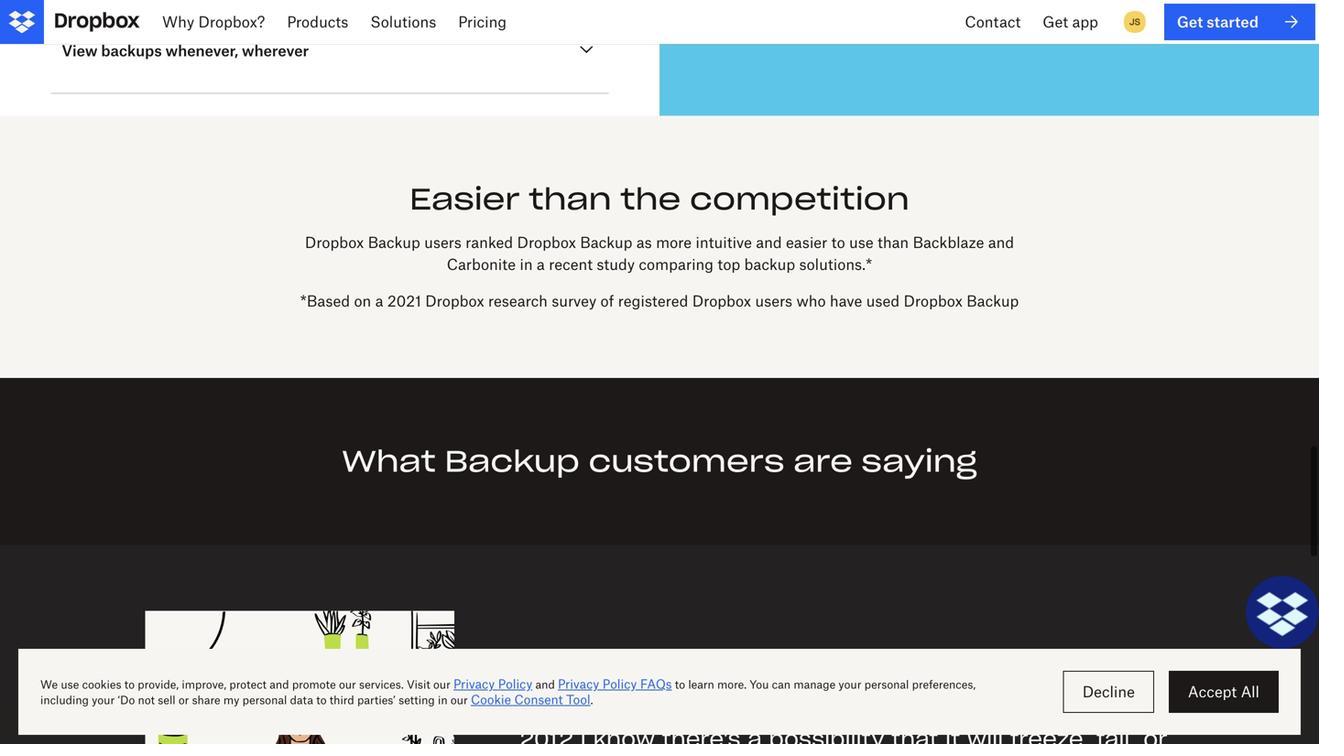 Task type: describe. For each thing, give the bounding box(es) containing it.
i
[[580, 726, 586, 745]]

"dropbox backup calms my anxiety a bit. i've been using my work computer for a year now, but since it is from 2012 i know there's a possibility that it will freeze, fail, 
[[512, 673, 1168, 745]]

get for get started
[[1177, 13, 1203, 31]]

solutions
[[370, 13, 436, 31]]

is
[[1062, 699, 1080, 727]]

products
[[287, 13, 348, 31]]

year
[[807, 699, 858, 727]]

fail,
[[1097, 726, 1136, 745]]

anxiety
[[838, 673, 922, 701]]

1 horizontal spatial my
[[795, 673, 831, 701]]

computer
[[626, 699, 740, 727]]

will
[[967, 726, 1003, 745]]

backup for users
[[368, 233, 420, 251]]

1 and from the left
[[756, 233, 782, 251]]

a right for in the bottom right of the page
[[786, 699, 800, 727]]

customers
[[589, 443, 785, 480]]

i've
[[994, 673, 1032, 701]]

easier
[[410, 180, 520, 218]]

pricing
[[458, 13, 507, 31]]

*based
[[300, 292, 350, 310]]

backup
[[744, 255, 795, 273]]

products button
[[276, 0, 359, 44]]

as
[[636, 233, 652, 251]]

why
[[162, 13, 194, 31]]

js
[[1129, 16, 1140, 27]]

now,
[[865, 699, 919, 727]]

solutions.*
[[799, 255, 872, 273]]

there's
[[662, 726, 741, 745]]

to
[[831, 233, 845, 251]]

freeze,
[[1010, 726, 1090, 745]]

than inside dropbox backup users ranked dropbox backup as more intuitive and easier to use than backblaze and carbonite in a recent study comparing top backup solutions.*
[[878, 233, 909, 251]]

1 horizontal spatial it
[[1040, 699, 1055, 727]]

contact
[[965, 13, 1021, 31]]

"dropbox
[[512, 673, 619, 701]]

app
[[1072, 13, 1098, 31]]

dropbox right used
[[904, 292, 963, 310]]

dropbox backup users ranked dropbox backup as more intuitive and easier to use than backblaze and carbonite in a recent study comparing top backup solutions.*
[[305, 233, 1014, 273]]

an illustration of a woman sitting cross-legged on a floor next to a yoga mat and a floor lamp image
[[145, 611, 454, 745]]

2 and from the left
[[988, 233, 1014, 251]]

why dropbox? button
[[151, 0, 276, 44]]

intuitive
[[696, 233, 752, 251]]

research
[[488, 292, 548, 310]]

dropbox down top
[[692, 292, 751, 310]]

what backup customers are saying
[[342, 443, 977, 480]]

what
[[342, 443, 436, 480]]

wherever
[[242, 42, 309, 60]]

saying
[[862, 443, 977, 480]]

dropbox up "*based"
[[305, 233, 364, 251]]

1 horizontal spatial users
[[755, 292, 792, 310]]

more
[[656, 233, 692, 251]]

a list of a user's devices and hard drives that are being backed up in dropbox backup image
[[704, 0, 1275, 72]]

using
[[1105, 673, 1165, 701]]

top
[[718, 255, 740, 273]]

study
[[597, 255, 635, 273]]

competition
[[690, 180, 910, 218]]

0 horizontal spatial my
[[520, 699, 555, 727]]

calms
[[719, 673, 788, 701]]

started
[[1207, 13, 1259, 31]]

comparing
[[639, 255, 714, 273]]

know
[[593, 726, 655, 745]]

work
[[562, 699, 619, 727]]

contact button
[[954, 0, 1032, 44]]

whenever,
[[165, 42, 238, 60]]

dropbox?
[[198, 13, 265, 31]]

get app button
[[1032, 0, 1109, 44]]

*based on a 2021 dropbox research survey of registered dropbox users who have used dropbox backup
[[300, 292, 1019, 310]]

js button
[[1120, 7, 1150, 37]]



Task type: vqa. For each thing, say whether or not it's contained in the screenshot.
Photos
no



Task type: locate. For each thing, give the bounding box(es) containing it.
use
[[849, 233, 874, 251]]

why dropbox?
[[162, 13, 265, 31]]

1 horizontal spatial and
[[988, 233, 1014, 251]]

carbonite
[[447, 255, 516, 273]]

get started
[[1177, 13, 1259, 31]]

and
[[756, 233, 782, 251], [988, 233, 1014, 251]]

get app
[[1043, 13, 1098, 31]]

users
[[424, 233, 462, 251], [755, 292, 792, 310]]

and right backblaze
[[988, 233, 1014, 251]]

that
[[892, 726, 938, 745]]

easier
[[786, 233, 827, 251]]

registered
[[618, 292, 688, 310]]

from
[[1087, 699, 1142, 727]]

2021
[[387, 292, 421, 310]]

dropbox down carbonite
[[425, 292, 484, 310]]

a right in
[[537, 255, 545, 273]]

get inside popup button
[[1043, 13, 1068, 31]]

1 vertical spatial users
[[755, 292, 792, 310]]

it left will at the bottom right of page
[[945, 726, 960, 745]]

get started link
[[1164, 4, 1315, 40]]

on
[[354, 292, 371, 310]]

it left is
[[1040, 699, 1055, 727]]

backup inside "dropbox backup calms my anxiety a bit. i've been using my work computer for a year now, but since it is from 2012 i know there's a possibility that it will freeze, fail,
[[626, 673, 712, 701]]

than right use
[[878, 233, 909, 251]]

the
[[620, 180, 681, 218]]

users up carbonite
[[424, 233, 462, 251]]

a down the calms
[[748, 726, 762, 745]]

1 horizontal spatial than
[[878, 233, 909, 251]]

of
[[600, 292, 614, 310]]

dropbox up in
[[517, 233, 576, 251]]

pricing link
[[447, 0, 518, 44]]

it
[[1040, 699, 1055, 727], [945, 726, 960, 745]]

backups
[[101, 42, 162, 60]]

users inside dropbox backup users ranked dropbox backup as more intuitive and easier to use than backblaze and carbonite in a recent study comparing top backup solutions.*
[[424, 233, 462, 251]]

1 horizontal spatial get
[[1177, 13, 1203, 31]]

bit.
[[950, 673, 987, 701]]

recent
[[549, 255, 593, 273]]

but
[[926, 699, 964, 727]]

get for get app
[[1043, 13, 1068, 31]]

than
[[529, 180, 612, 218], [878, 233, 909, 251]]

used
[[866, 292, 900, 310]]

backup
[[368, 233, 420, 251], [580, 233, 632, 251], [967, 292, 1019, 310], [445, 443, 580, 480], [626, 673, 712, 701]]

backup for customers
[[445, 443, 580, 480]]

get
[[1177, 13, 1203, 31], [1043, 13, 1068, 31]]

possibility
[[769, 726, 885, 745]]

0 horizontal spatial it
[[945, 726, 960, 745]]

a right on
[[375, 292, 383, 310]]

my
[[795, 673, 831, 701], [520, 699, 555, 727]]

a left bit.
[[929, 673, 943, 701]]

view backups whenever, wherever
[[62, 42, 309, 60]]

1 vertical spatial than
[[878, 233, 909, 251]]

0 horizontal spatial users
[[424, 233, 462, 251]]

my up possibility
[[795, 673, 831, 701]]

a
[[537, 255, 545, 273], [375, 292, 383, 310], [929, 673, 943, 701], [786, 699, 800, 727], [748, 726, 762, 745]]

easier than the competition
[[410, 180, 910, 218]]

who
[[796, 292, 826, 310]]

0 horizontal spatial than
[[529, 180, 612, 218]]

get left app
[[1043, 13, 1068, 31]]

get left started
[[1177, 13, 1203, 31]]

0 horizontal spatial and
[[756, 233, 782, 251]]

been
[[1039, 673, 1098, 701]]

are
[[793, 443, 853, 480]]

in
[[520, 255, 533, 273]]

have
[[830, 292, 862, 310]]

for
[[747, 699, 779, 727]]

a inside dropbox backup users ranked dropbox backup as more intuitive and easier to use than backblaze and carbonite in a recent study comparing top backup solutions.*
[[537, 255, 545, 273]]

and up backup
[[756, 233, 782, 251]]

survey
[[552, 292, 597, 310]]

ranked
[[466, 233, 513, 251]]

view
[[62, 42, 98, 60]]

backblaze
[[913, 233, 984, 251]]

than up recent
[[529, 180, 612, 218]]

solutions button
[[359, 0, 447, 44]]

2012
[[520, 726, 573, 745]]

my left i
[[520, 699, 555, 727]]

users down backup
[[755, 292, 792, 310]]

0 vertical spatial than
[[529, 180, 612, 218]]

0 vertical spatial users
[[424, 233, 462, 251]]

backup for calms
[[626, 673, 712, 701]]

region
[[660, 0, 1319, 116]]

dropbox
[[305, 233, 364, 251], [517, 233, 576, 251], [425, 292, 484, 310], [692, 292, 751, 310], [904, 292, 963, 310]]

0 horizontal spatial get
[[1043, 13, 1068, 31]]

since
[[971, 699, 1033, 727]]



